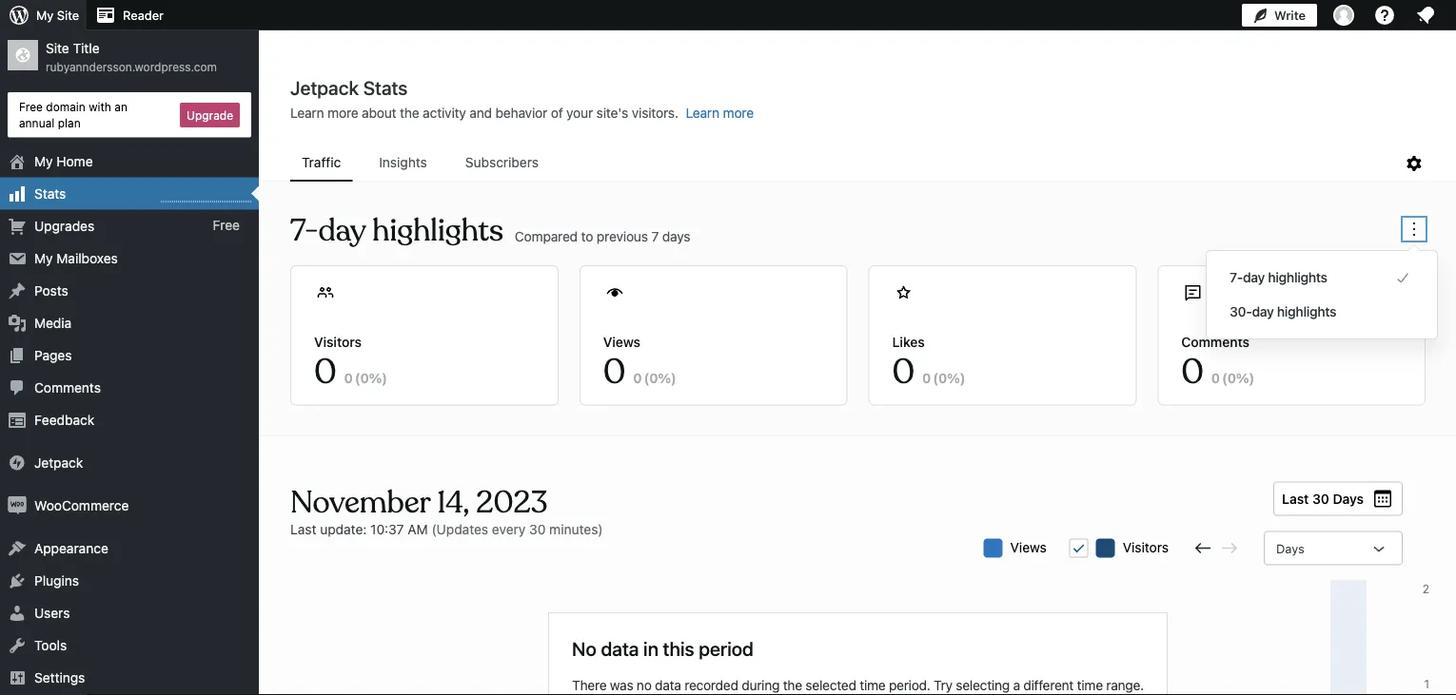 Task type: locate. For each thing, give the bounding box(es) containing it.
3 ( from the left
[[933, 370, 938, 386]]

highlights down 7-day highlights button
[[1277, 304, 1337, 320]]

highlights inside jetpack stats main content
[[372, 212, 503, 250]]

jetpack stats learn more about the activity and behavior of your site's visitors. learn more
[[290, 76, 754, 121]]

visitors for visitors 0 0 ( 0 %)
[[314, 334, 362, 350]]

day down 7-day highlights button
[[1252, 304, 1274, 320]]

there
[[572, 678, 607, 694]]

subscribers link
[[454, 146, 550, 180]]

7-day highlights
[[290, 212, 503, 250], [1230, 270, 1328, 286]]

day inside 7-day highlights button
[[1243, 270, 1265, 286]]

1 vertical spatial days
[[1276, 542, 1305, 556]]

a
[[1013, 678, 1020, 694]]

site up title
[[57, 8, 79, 22]]

100,000
[[1386, 583, 1430, 596]]

users
[[34, 605, 70, 621]]

%) inside 'likes 0 0 ( 0 %)'
[[947, 370, 966, 386]]

0 vertical spatial 7-
[[290, 212, 318, 250]]

help image
[[1373, 4, 1396, 27]]

days up days dropdown button
[[1333, 491, 1364, 507]]

site's
[[596, 105, 628, 121]]

likes
[[892, 334, 925, 350]]

comments
[[1181, 334, 1250, 350], [34, 380, 101, 396]]

0 vertical spatial 7-day highlights
[[290, 212, 503, 250]]

2 img image from the top
[[8, 496, 27, 515]]

learn more
[[686, 105, 754, 121]]

selected
[[806, 678, 856, 694]]

site left title
[[46, 40, 69, 56]]

2 vertical spatial my
[[34, 250, 53, 266]]

0 vertical spatial days
[[1333, 491, 1364, 507]]

minutes)
[[549, 522, 603, 537]]

( for comments 0 0 ( 0 %)
[[1222, 370, 1228, 386]]

free up annual plan
[[19, 100, 43, 113]]

days inside button
[[1333, 491, 1364, 507]]

time left period.
[[860, 678, 886, 694]]

upgrades
[[34, 218, 94, 234]]

data right no at the bottom left of page
[[655, 678, 681, 694]]

0 horizontal spatial views
[[603, 334, 641, 350]]

0 vertical spatial free
[[19, 100, 43, 113]]

views for views
[[1010, 540, 1047, 555]]

0 vertical spatial views
[[603, 334, 641, 350]]

1 vertical spatial views
[[1010, 540, 1047, 555]]

media link
[[0, 307, 259, 339]]

menu containing traffic
[[290, 146, 1403, 182]]

7- up 30-
[[1230, 270, 1243, 286]]

2 time from the left
[[1077, 678, 1103, 694]]

day inside 30-day highlights "button"
[[1252, 304, 1274, 320]]

highlights for 30-day highlights "button" at the right
[[1277, 304, 1337, 320]]

selecting
[[956, 678, 1010, 694]]

comments up feedback
[[34, 380, 101, 396]]

tools link
[[0, 630, 259, 662]]

last left update:
[[290, 522, 316, 537]]

compared to previous 7 days
[[515, 228, 690, 244]]

7- down traffic link
[[290, 212, 318, 250]]

0 vertical spatial the
[[400, 105, 419, 121]]

0 vertical spatial img image
[[8, 454, 27, 473]]

the right during
[[783, 678, 802, 694]]

appearance link
[[0, 533, 259, 565]]

data left in
[[601, 638, 639, 660]]

highlights up 30-day highlights on the right
[[1268, 270, 1328, 286]]

0 horizontal spatial time
[[860, 678, 886, 694]]

%) inside comments 0 0 ( 0 %)
[[1236, 370, 1255, 386]]

feedback
[[34, 412, 94, 428]]

7-day highlights up 30-day highlights on the right
[[1230, 270, 1328, 286]]

0 horizontal spatial free
[[19, 100, 43, 113]]

1 vertical spatial highlights
[[1268, 270, 1328, 286]]

1 horizontal spatial views
[[1010, 540, 1047, 555]]

manage your notifications image
[[1414, 4, 1437, 27]]

0 vertical spatial day
[[318, 212, 366, 250]]

img image for jetpack
[[8, 454, 27, 473]]

2 ( from the left
[[644, 370, 649, 386]]

1 vertical spatial img image
[[8, 496, 27, 515]]

annual plan
[[19, 116, 81, 129]]

img image inside jetpack link
[[8, 454, 27, 473]]

1 vertical spatial the
[[783, 678, 802, 694]]

subscribers
[[465, 155, 539, 170]]

no
[[637, 678, 652, 694]]

day for 7-day highlights button
[[1243, 270, 1265, 286]]

%) inside views 0 0 ( 0 %)
[[658, 370, 677, 386]]

0 vertical spatial comments
[[1181, 334, 1250, 350]]

visitors 0 0 ( 0 %)
[[314, 334, 387, 395]]

1 horizontal spatial comments
[[1181, 334, 1250, 350]]

day down traffic link
[[318, 212, 366, 250]]

insights
[[379, 155, 427, 170]]

my left reader link
[[36, 8, 54, 22]]

None checkbox
[[1070, 539, 1089, 558]]

( inside visitors 0 0 ( 0 %)
[[355, 370, 360, 386]]

tooltip
[[1196, 241, 1438, 340]]

domain
[[46, 100, 86, 113]]

0 vertical spatial highlights
[[372, 212, 503, 250]]

last 30 days button
[[1274, 482, 1403, 516]]

last up days dropdown button
[[1282, 491, 1309, 507]]

your
[[566, 105, 593, 121]]

img image left woocommerce
[[8, 496, 27, 515]]

0 horizontal spatial last
[[290, 522, 316, 537]]

4 ( from the left
[[1222, 370, 1228, 386]]

%) inside visitors 0 0 ( 0 %)
[[369, 370, 387, 386]]

( inside comments 0 0 ( 0 %)
[[1222, 370, 1228, 386]]

0 horizontal spatial 7-day highlights
[[290, 212, 503, 250]]

0 horizontal spatial days
[[1276, 542, 1305, 556]]

visitors.
[[632, 105, 678, 121]]

day inside jetpack stats main content
[[318, 212, 366, 250]]

my left home
[[34, 153, 53, 169]]

30 right every
[[529, 522, 546, 537]]

highlights inside "button"
[[1277, 304, 1337, 320]]

( for views 0 0 ( 0 %)
[[644, 370, 649, 386]]

range.
[[1106, 678, 1144, 694]]

free down highest hourly views 0 image
[[213, 218, 240, 234]]

0 horizontal spatial visitors
[[314, 334, 362, 350]]

1 vertical spatial 7-day highlights
[[1230, 270, 1328, 286]]

( inside views 0 0 ( 0 %)
[[644, 370, 649, 386]]

write
[[1274, 8, 1306, 22]]

free for free
[[213, 218, 240, 234]]

1 vertical spatial visitors
[[1123, 540, 1169, 555]]

1 vertical spatial site
[[46, 40, 69, 56]]

appearance
[[34, 541, 108, 556]]

comments for comments 0 0 ( 0 %)
[[1181, 334, 1250, 350]]

1 vertical spatial free
[[213, 218, 240, 234]]

1 ( from the left
[[355, 370, 360, 386]]

0 horizontal spatial the
[[400, 105, 419, 121]]

my site
[[36, 8, 79, 22]]

comments inside comments 0 0 ( 0 %)
[[1181, 334, 1250, 350]]

1 horizontal spatial days
[[1333, 491, 1364, 507]]

menu
[[290, 146, 1403, 182]]

30-day highlights button
[[1230, 301, 1414, 324]]

0 vertical spatial my
[[36, 8, 54, 22]]

menu inside jetpack stats main content
[[290, 146, 1403, 182]]

1 horizontal spatial free
[[213, 218, 240, 234]]

traffic link
[[290, 146, 352, 180]]

1
[[1424, 678, 1430, 692]]

highest hourly views 0 image
[[161, 190, 251, 202]]

30
[[1313, 491, 1330, 507], [529, 522, 546, 537]]

days
[[1333, 491, 1364, 507], [1276, 542, 1305, 556]]

comments for comments
[[34, 380, 101, 396]]

users link
[[0, 597, 259, 630]]

highlights down insights link
[[372, 212, 503, 250]]

1 horizontal spatial last
[[1282, 491, 1309, 507]]

about
[[362, 105, 396, 121]]

( inside 'likes 0 0 ( 0 %)'
[[933, 370, 938, 386]]

(
[[355, 370, 360, 386], [644, 370, 649, 386], [933, 370, 938, 386], [1222, 370, 1228, 386]]

0 horizontal spatial comments
[[34, 380, 101, 396]]

my up posts
[[34, 250, 53, 266]]

img image
[[8, 454, 27, 473], [8, 496, 27, 515]]

7-day highlights inside button
[[1230, 270, 1328, 286]]

7-day highlights down insights link
[[290, 212, 503, 250]]

0 vertical spatial last
[[1282, 491, 1309, 507]]

1 vertical spatial last
[[290, 522, 316, 537]]

the right about
[[400, 105, 419, 121]]

0 horizontal spatial 7-
[[290, 212, 318, 250]]

0 vertical spatial site
[[57, 8, 79, 22]]

4 %) from the left
[[1236, 370, 1255, 386]]

1 vertical spatial comments
[[34, 380, 101, 396]]

30 inside november 14, 2023 last update: 10:37 am (updates every 30 minutes)
[[529, 522, 546, 537]]

site
[[57, 8, 79, 22], [46, 40, 69, 56]]

highlights for 7-day highlights button
[[1268, 270, 1328, 286]]

1 horizontal spatial 30
[[1313, 491, 1330, 507]]

1 vertical spatial 7-
[[1230, 270, 1243, 286]]

plugins link
[[0, 565, 259, 597]]

0 vertical spatial 30
[[1313, 491, 1330, 507]]

1 horizontal spatial visitors
[[1123, 540, 1169, 555]]

0 vertical spatial visitors
[[314, 334, 362, 350]]

2 vertical spatial highlights
[[1277, 304, 1337, 320]]

%)
[[369, 370, 387, 386], [658, 370, 677, 386], [947, 370, 966, 386], [1236, 370, 1255, 386]]

img image left the jetpack
[[8, 454, 27, 473]]

day up 30-
[[1243, 270, 1265, 286]]

site title rubyanndersson.wordpress.com
[[46, 40, 217, 73]]

1 horizontal spatial 7-day highlights
[[1230, 270, 1328, 286]]

during
[[742, 678, 780, 694]]

free inside free domain with an annual plan
[[19, 100, 43, 113]]

30-day highlights
[[1230, 304, 1337, 320]]

jetpack link
[[0, 447, 259, 479]]

3 %) from the left
[[947, 370, 966, 386]]

views inside views 0 0 ( 0 %)
[[603, 334, 641, 350]]

1 horizontal spatial data
[[655, 678, 681, 694]]

2 vertical spatial day
[[1252, 304, 1274, 320]]

1 vertical spatial day
[[1243, 270, 1265, 286]]

was
[[610, 678, 633, 694]]

mailboxes
[[56, 250, 118, 266]]

free for free domain with an annual plan
[[19, 100, 43, 113]]

img image inside the woocommerce "link"
[[8, 496, 27, 515]]

30 up days dropdown button
[[1313, 491, 1330, 507]]

time
[[860, 678, 886, 694], [1077, 678, 1103, 694]]

1 %) from the left
[[369, 370, 387, 386]]

comments down 30-
[[1181, 334, 1250, 350]]

days down 'last 30 days'
[[1276, 542, 1305, 556]]

1 horizontal spatial time
[[1077, 678, 1103, 694]]

free
[[19, 100, 43, 113], [213, 218, 240, 234]]

highlights inside button
[[1268, 270, 1328, 286]]

tooltip containing 7-day highlights
[[1196, 241, 1438, 340]]

the
[[400, 105, 419, 121], [783, 678, 802, 694]]

1 horizontal spatial 7-
[[1230, 270, 1243, 286]]

days button
[[1264, 532, 1403, 566]]

last 30 days
[[1282, 491, 1364, 507]]

insights link
[[368, 146, 439, 180]]

november
[[290, 484, 430, 522]]

visitors inside visitors 0 0 ( 0 %)
[[314, 334, 362, 350]]

site inside site title rubyanndersson.wordpress.com
[[46, 40, 69, 56]]

0 horizontal spatial data
[[601, 638, 639, 660]]

1 vertical spatial 30
[[529, 522, 546, 537]]

1 img image from the top
[[8, 454, 27, 473]]

1 vertical spatial my
[[34, 153, 53, 169]]

time left range.
[[1077, 678, 1103, 694]]

data
[[601, 638, 639, 660], [655, 678, 681, 694]]

2 %) from the left
[[658, 370, 677, 386]]

7-day highlights button
[[1230, 267, 1414, 289]]

0 horizontal spatial 30
[[529, 522, 546, 537]]

period
[[699, 638, 754, 660]]

tools
[[34, 638, 67, 654]]

none checkbox inside jetpack stats main content
[[1070, 539, 1089, 558]]

previous
[[597, 228, 648, 244]]

10:37
[[370, 522, 404, 537]]

comments inside 'link'
[[34, 380, 101, 396]]

reader
[[123, 8, 164, 22]]



Task type: vqa. For each thing, say whether or not it's contained in the screenshot.
'block' Icon
no



Task type: describe. For each thing, give the bounding box(es) containing it.
2
[[1423, 583, 1430, 596]]

learn more link
[[686, 105, 754, 121]]

settings link
[[0, 662, 259, 694]]

with
[[89, 100, 111, 113]]

14,
[[437, 484, 469, 522]]

traffic
[[302, 155, 341, 170]]

free domain with an annual plan
[[19, 100, 127, 129]]

am
[[408, 522, 428, 537]]

100,000 2 1
[[1386, 583, 1430, 692]]

this
[[663, 638, 694, 660]]

( for visitors 0 0 ( 0 %)
[[355, 370, 360, 386]]

every
[[492, 522, 526, 537]]

write link
[[1242, 0, 1317, 30]]

views 0 0 ( 0 %)
[[603, 334, 677, 395]]

1 time from the left
[[860, 678, 886, 694]]

30-
[[1230, 304, 1252, 320]]

%) for comments 0 0 ( 0 %)
[[1236, 370, 1255, 386]]

try
[[934, 678, 953, 694]]

last inside button
[[1282, 491, 1309, 507]]

( for likes 0 0 ( 0 %)
[[933, 370, 938, 386]]

woocommerce link
[[0, 490, 259, 522]]

reader link
[[87, 0, 171, 30]]

7
[[652, 228, 659, 244]]

my site link
[[0, 0, 87, 30]]

posts link
[[0, 275, 259, 307]]

feedback link
[[0, 404, 259, 436]]

to
[[581, 228, 593, 244]]

2023
[[476, 484, 548, 522]]

%) for visitors 0 0 ( 0 %)
[[369, 370, 387, 386]]

30 inside button
[[1313, 491, 1330, 507]]

days inside dropdown button
[[1276, 542, 1305, 556]]

rubyanndersson.wordpress.com
[[46, 60, 217, 73]]

upgrade
[[187, 108, 233, 122]]

comments link
[[0, 372, 259, 404]]

my for my mailboxes
[[34, 250, 53, 266]]

last inside november 14, 2023 last update: 10:37 am (updates every 30 minutes)
[[290, 522, 316, 537]]

and
[[470, 105, 492, 121]]

jetpack stats
[[290, 76, 408, 99]]

more
[[328, 105, 358, 121]]

%) for likes 0 0 ( 0 %)
[[947, 370, 966, 386]]

my home
[[34, 153, 93, 169]]

7- inside jetpack stats main content
[[290, 212, 318, 250]]

recorded
[[685, 678, 738, 694]]

home
[[56, 153, 93, 169]]

stats link
[[0, 178, 259, 210]]

7- inside button
[[1230, 270, 1243, 286]]

update:
[[320, 522, 367, 537]]

posts
[[34, 283, 68, 298]]

my profile image
[[1334, 5, 1354, 26]]

pages link
[[0, 339, 259, 372]]

1 vertical spatial data
[[655, 678, 681, 694]]

my for my home
[[34, 153, 53, 169]]

visitors for visitors
[[1123, 540, 1169, 555]]

no
[[572, 638, 597, 660]]

views for views 0 0 ( 0 %)
[[603, 334, 641, 350]]

different
[[1024, 678, 1074, 694]]

day for 30-day highlights "button" at the right
[[1252, 304, 1274, 320]]

0 vertical spatial data
[[601, 638, 639, 660]]

in
[[643, 638, 659, 660]]

7-day highlights inside jetpack stats main content
[[290, 212, 503, 250]]

an
[[114, 100, 127, 113]]

1 horizontal spatial the
[[783, 678, 802, 694]]

november 14, 2023 last update: 10:37 am (updates every 30 minutes)
[[290, 484, 603, 537]]

likes 0 0 ( 0 %)
[[892, 334, 966, 395]]

jetpack stats main content
[[260, 75, 1456, 696]]

img image for woocommerce
[[8, 496, 27, 515]]

of
[[551, 105, 563, 121]]

title
[[73, 40, 100, 56]]

(updates
[[432, 522, 488, 537]]

jetpack
[[34, 455, 83, 471]]

behavior
[[496, 105, 547, 121]]

plugins
[[34, 573, 79, 589]]

the inside jetpack stats learn more about the activity and behavior of your site's visitors. learn more
[[400, 105, 419, 121]]

upgrade button
[[180, 103, 240, 127]]

media
[[34, 315, 72, 331]]

settings
[[34, 670, 85, 686]]

comments 0 0 ( 0 %)
[[1181, 334, 1255, 395]]

there was no data recorded during the selected time period. try selecting a different time range.
[[572, 678, 1144, 694]]

compared
[[515, 228, 578, 244]]

no data in this period
[[572, 638, 754, 660]]

%) for views 0 0 ( 0 %)
[[658, 370, 677, 386]]

pages
[[34, 347, 72, 363]]

stats
[[34, 186, 66, 201]]

my for my site
[[36, 8, 54, 22]]

period.
[[889, 678, 931, 694]]

days
[[662, 228, 690, 244]]

my mailboxes
[[34, 250, 118, 266]]

my home link
[[0, 145, 259, 178]]

learn
[[290, 105, 324, 121]]



